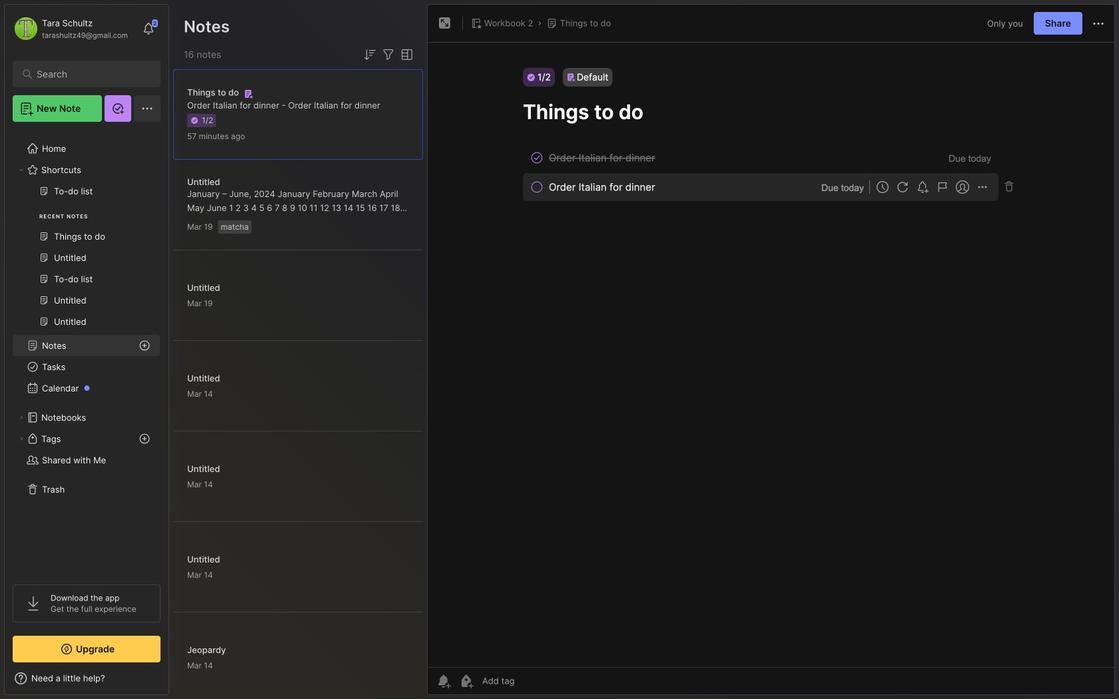 Task type: vqa. For each thing, say whether or not it's contained in the screenshot.
HELP AND LEARNING TASK CHECKLIST field
no



Task type: describe. For each thing, give the bounding box(es) containing it.
Account field
[[13, 15, 128, 42]]

main element
[[0, 0, 173, 699]]

add tag image
[[458, 673, 474, 689]]

WHAT'S NEW field
[[5, 668, 169, 689]]

expand notebooks image
[[17, 414, 25, 422]]

more actions image
[[1090, 16, 1106, 32]]

none search field inside 'main' element
[[37, 66, 143, 82]]

expand note image
[[437, 15, 453, 31]]

Note Editor text field
[[428, 42, 1114, 667]]

tree inside 'main' element
[[5, 130, 169, 573]]

click to collapse image
[[168, 675, 178, 691]]

Sort options field
[[362, 47, 378, 63]]



Task type: locate. For each thing, give the bounding box(es) containing it.
View options field
[[396, 47, 415, 63]]

Add filters field
[[380, 47, 396, 63]]

note window element
[[427, 4, 1115, 695]]

add filters image
[[380, 47, 396, 63]]

More actions field
[[1090, 15, 1106, 32]]

None search field
[[37, 66, 143, 82]]

expand tags image
[[17, 435, 25, 443]]

group inside 'main' element
[[13, 181, 160, 340]]

Search text field
[[37, 68, 143, 81]]

tree
[[5, 130, 169, 573]]

add a reminder image
[[436, 673, 452, 689]]

group
[[13, 181, 160, 340]]



